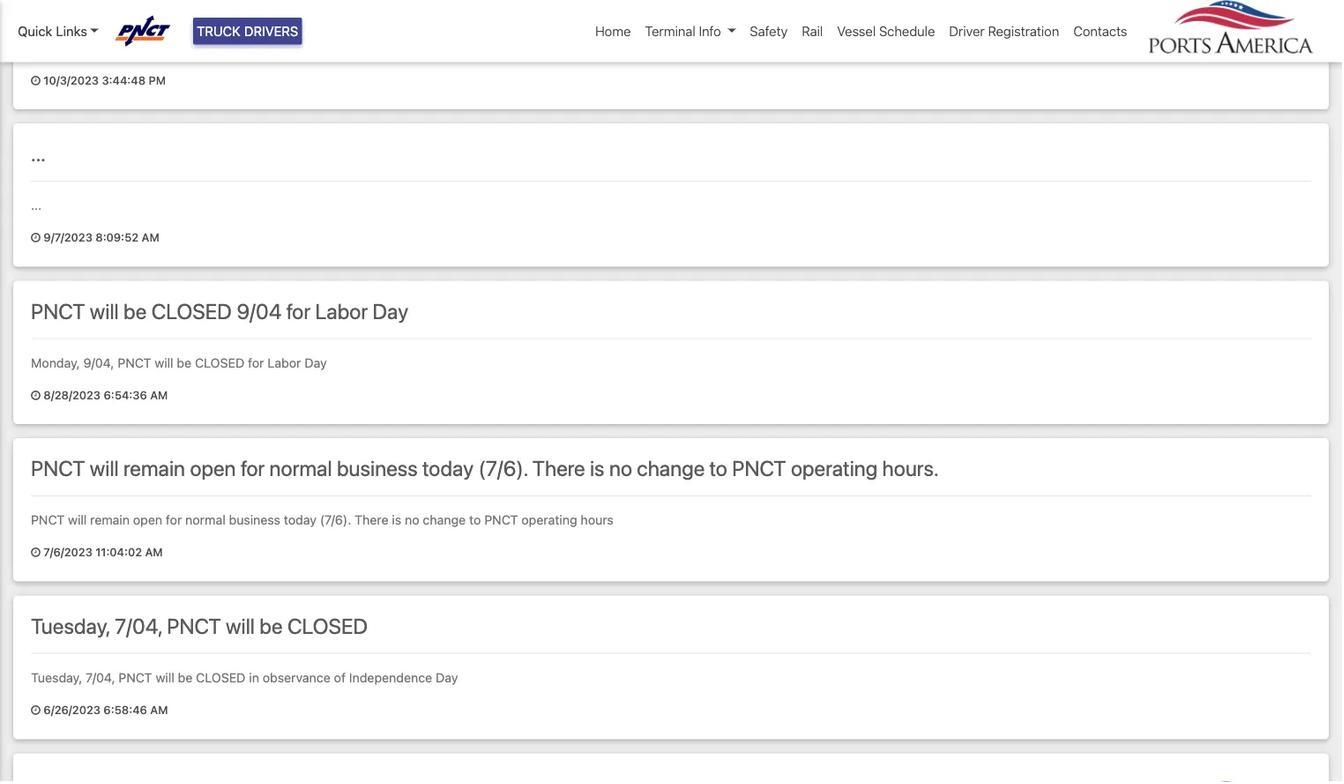 Task type: describe. For each thing, give the bounding box(es) containing it.
be for tuesday, 7/04, pnct will be closed
[[260, 614, 283, 638]]

closed up monday, 9/04, pnct will be closed for labor day
[[151, 299, 232, 323]]

operating for hours
[[522, 512, 577, 527]]

6:58:46
[[104, 703, 147, 716]]

9/04,
[[83, 355, 114, 370]]

7/04, for tuesday, 7/04, pnct will be closed
[[115, 614, 162, 638]]

6/26/2023
[[44, 703, 101, 716]]

11:04:02
[[95, 546, 142, 559]]

truck drivers
[[197, 23, 298, 39]]

monday, 9/04, pnct will be closed for labor day
[[31, 355, 327, 370]]

10/3/2023 3:44:48 pm
[[41, 73, 166, 86]]

8/28/2023 6:54:36 am
[[41, 388, 168, 401]]

closed for monday, 10/09, pnct will be closed for columbus day
[[200, 40, 250, 55]]

pm
[[149, 73, 166, 86]]

closed for tuesday, 7/04, pnct will be closed in observance of independence day
[[196, 670, 246, 685]]

will up 9/04,
[[90, 299, 119, 323]]

be for monday, 9/04, pnct will be closed for labor day
[[177, 355, 192, 370]]

contacts link
[[1067, 14, 1135, 48]]

be for tuesday, 7/04, pnct will be closed in observance of independence day
[[178, 670, 193, 685]]

driver registration link
[[943, 14, 1067, 48]]

change for hours
[[423, 512, 466, 527]]

9/7/2023
[[44, 231, 93, 244]]

8:09:52
[[96, 231, 139, 244]]

schedule
[[880, 23, 935, 39]]

1 ... from the top
[[31, 141, 46, 166]]

am right 8:09:52
[[142, 231, 159, 244]]

columbus
[[273, 40, 332, 55]]

0 vertical spatial labor
[[315, 299, 368, 323]]

7/6/2023
[[44, 546, 92, 559]]

(7/6). for hours.
[[479, 456, 528, 481]]

tuesday, for tuesday, 7/04, pnct will be closed in observance of independence day
[[31, 670, 82, 685]]

contacts
[[1074, 23, 1128, 39]]

be for monday, 10/09, pnct will be closed for columbus day
[[182, 40, 197, 55]]

to for hours.
[[710, 456, 728, 481]]

home
[[595, 23, 631, 39]]

9/7/2023 8:09:52 am
[[41, 231, 159, 244]]

pnct will remain open for normal business today (7/6).  there is no change to pnct operating hours
[[31, 512, 614, 527]]

safety link
[[743, 14, 795, 48]]

change for hours.
[[637, 456, 705, 481]]

am for remain
[[145, 546, 163, 559]]

quick links link
[[18, 21, 99, 41]]

normal for pnct will remain open for normal business today (7/6).  there is no change to pnct operating hours.
[[270, 456, 332, 481]]

driver
[[950, 23, 985, 39]]

in
[[249, 670, 259, 685]]

2 ... from the top
[[31, 197, 42, 212]]

monday, 10/09, pnct will be closed for columbus day
[[31, 40, 358, 55]]

hours.
[[883, 456, 939, 481]]

independence
[[349, 670, 432, 685]]

monday, for monday, 9/04, pnct will be closed for labor day
[[31, 355, 80, 370]]

6/26/2023 6:58:46 am
[[41, 703, 168, 716]]

10/09,
[[83, 40, 120, 55]]

to for hours
[[469, 512, 481, 527]]

home link
[[588, 14, 638, 48]]

terminal info
[[645, 23, 721, 39]]

am for be
[[150, 388, 168, 401]]

rail
[[802, 23, 823, 39]]

business for pnct will remain open for normal business today (7/6).  there is no change to pnct operating hours
[[229, 512, 281, 527]]

clock o image for ...
[[31, 232, 41, 244]]

there for hours
[[355, 512, 389, 527]]



Task type: locate. For each thing, give the bounding box(es) containing it.
7/6/2023 11:04:02 am
[[41, 546, 163, 559]]

0 horizontal spatial today
[[284, 512, 317, 527]]

1 horizontal spatial to
[[710, 456, 728, 481]]

closed for monday, 9/04, pnct will be closed for labor day
[[195, 355, 245, 370]]

closed down truck
[[200, 40, 250, 55]]

1 horizontal spatial is
[[590, 456, 605, 481]]

will up tuesday, 7/04, pnct will be closed in observance of independence day in the left bottom of the page
[[226, 614, 255, 638]]

0 vertical spatial (7/6).
[[479, 456, 528, 481]]

quick
[[18, 23, 52, 39]]

closed for tuesday, 7/04, pnct will be closed
[[287, 614, 368, 638]]

today for pnct will remain open for normal business today (7/6).  there is no change to pnct operating hours.
[[423, 456, 474, 481]]

(7/6). for hours
[[320, 512, 351, 527]]

closed down pnct will be closed 9/04 for labor day
[[195, 355, 245, 370]]

observance
[[263, 670, 331, 685]]

3 clock o image from the top
[[31, 390, 41, 401]]

be down truck
[[182, 40, 197, 55]]

2 monday, from the top
[[31, 355, 80, 370]]

1 vertical spatial there
[[355, 512, 389, 527]]

driver registration
[[950, 23, 1060, 39]]

(7/6).
[[479, 456, 528, 481], [320, 512, 351, 527]]

terminal
[[645, 23, 696, 39]]

is for hours
[[392, 512, 402, 527]]

there
[[532, 456, 585, 481], [355, 512, 389, 527]]

be up "observance"
[[260, 614, 283, 638]]

0 horizontal spatial change
[[423, 512, 466, 527]]

today
[[423, 456, 474, 481], [284, 512, 317, 527]]

normal
[[270, 456, 332, 481], [185, 512, 226, 527]]

remain
[[124, 456, 185, 481], [90, 512, 130, 527]]

1 horizontal spatial no
[[609, 456, 632, 481]]

registration
[[988, 23, 1060, 39]]

0 vertical spatial monday,
[[31, 40, 80, 55]]

1 horizontal spatial normal
[[270, 456, 332, 481]]

clock o image
[[31, 75, 41, 86], [31, 232, 41, 244], [31, 390, 41, 401], [31, 547, 41, 559], [31, 705, 41, 716]]

am right 6:54:36
[[150, 388, 168, 401]]

business for pnct will remain open for normal business today (7/6).  there is no change to pnct operating hours.
[[337, 456, 418, 481]]

1 horizontal spatial labor
[[315, 299, 368, 323]]

pnct will remain open for normal business today (7/6).  there is no change to pnct operating hours.
[[31, 456, 939, 481]]

remain for pnct will remain open for normal business today (7/6).  there is no change to pnct operating hours.
[[124, 456, 185, 481]]

1 vertical spatial is
[[392, 512, 402, 527]]

1 vertical spatial no
[[405, 512, 420, 527]]

1 horizontal spatial operating
[[791, 456, 878, 481]]

...
[[31, 141, 46, 166], [31, 197, 42, 212]]

open
[[190, 456, 236, 481], [133, 512, 162, 527]]

0 vertical spatial today
[[423, 456, 474, 481]]

tuesday,
[[31, 614, 110, 638], [31, 670, 82, 685]]

remain for pnct will remain open for normal business today (7/6).  there is no change to pnct operating hours
[[90, 512, 130, 527]]

1 vertical spatial change
[[423, 512, 466, 527]]

will
[[160, 40, 179, 55], [90, 299, 119, 323], [155, 355, 173, 370], [90, 456, 119, 481], [68, 512, 87, 527], [226, 614, 255, 638], [156, 670, 174, 685]]

no
[[609, 456, 632, 481], [405, 512, 420, 527]]

1 horizontal spatial there
[[532, 456, 585, 481]]

pnct will be closed 9/04 for labor day
[[31, 299, 409, 323]]

9/04
[[237, 299, 282, 323]]

truck drivers link
[[193, 18, 302, 45]]

clock o image for pnct will remain open for normal business today (7/6).  there is no change to pnct operating hours.
[[31, 547, 41, 559]]

1 horizontal spatial change
[[637, 456, 705, 481]]

7/04,
[[115, 614, 162, 638], [86, 670, 115, 685]]

open for pnct will remain open for normal business today (7/6).  there is no change to pnct operating hours.
[[190, 456, 236, 481]]

will right 9/04,
[[155, 355, 173, 370]]

0 horizontal spatial business
[[229, 512, 281, 527]]

will down the tuesday, 7/04, pnct will be closed
[[156, 670, 174, 685]]

1 monday, from the top
[[31, 40, 80, 55]]

7/04, for tuesday, 7/04, pnct will be closed in observance of independence day
[[86, 670, 115, 685]]

closed
[[200, 40, 250, 55], [151, 299, 232, 323], [195, 355, 245, 370], [287, 614, 368, 638], [196, 670, 246, 685]]

for
[[254, 40, 270, 55], [286, 299, 311, 323], [248, 355, 264, 370], [241, 456, 265, 481], [166, 512, 182, 527]]

clock o image for tuesday, 7/04, pnct will be closed
[[31, 705, 41, 716]]

tuesday, up 6/26/2023 in the left of the page
[[31, 670, 82, 685]]

closed up of
[[287, 614, 368, 638]]

vessel schedule
[[837, 23, 935, 39]]

1 vertical spatial to
[[469, 512, 481, 527]]

hours
[[581, 512, 614, 527]]

tuesday, 7/04, pnct will be closed
[[31, 614, 368, 638]]

0 vertical spatial business
[[337, 456, 418, 481]]

terminal info link
[[638, 14, 743, 48]]

operating
[[791, 456, 878, 481], [522, 512, 577, 527]]

1 vertical spatial remain
[[90, 512, 130, 527]]

1 vertical spatial labor
[[268, 355, 301, 370]]

am
[[142, 231, 159, 244], [150, 388, 168, 401], [145, 546, 163, 559], [150, 703, 168, 716]]

pnct
[[123, 40, 157, 55], [31, 299, 85, 323], [118, 355, 151, 370], [31, 456, 85, 481], [732, 456, 787, 481], [31, 512, 65, 527], [485, 512, 518, 527], [167, 614, 221, 638], [119, 670, 152, 685]]

1 vertical spatial (7/6).
[[320, 512, 351, 527]]

remain up 7/6/2023 11:04:02 am
[[90, 512, 130, 527]]

1 vertical spatial normal
[[185, 512, 226, 527]]

4 clock o image from the top
[[31, 547, 41, 559]]

am right 6:58:46
[[150, 703, 168, 716]]

0 horizontal spatial (7/6).
[[320, 512, 351, 527]]

0 vertical spatial no
[[609, 456, 632, 481]]

be
[[182, 40, 197, 55], [124, 299, 147, 323], [177, 355, 192, 370], [260, 614, 283, 638], [178, 670, 193, 685]]

clock o image left 6/26/2023 in the left of the page
[[31, 705, 41, 716]]

operating left the hours
[[522, 512, 577, 527]]

labor down 9/04
[[268, 355, 301, 370]]

no for hours.
[[609, 456, 632, 481]]

closed left in
[[196, 670, 246, 685]]

0 vertical spatial normal
[[270, 456, 332, 481]]

0 horizontal spatial operating
[[522, 512, 577, 527]]

open for pnct will remain open for normal business today (7/6).  there is no change to pnct operating hours
[[133, 512, 162, 527]]

0 horizontal spatial is
[[392, 512, 402, 527]]

quick links
[[18, 23, 87, 39]]

7/04, up 6/26/2023 6:58:46 am
[[86, 670, 115, 685]]

0 horizontal spatial open
[[133, 512, 162, 527]]

business
[[337, 456, 418, 481], [229, 512, 281, 527]]

1 horizontal spatial (7/6).
[[479, 456, 528, 481]]

8/28/2023
[[44, 388, 101, 401]]

7/04, down '11:04:02'
[[115, 614, 162, 638]]

clock o image for pnct will be closed 9/04 for labor day
[[31, 390, 41, 401]]

day
[[335, 40, 358, 55], [373, 299, 409, 323], [305, 355, 327, 370], [436, 670, 458, 685]]

0 vertical spatial 7/04,
[[115, 614, 162, 638]]

is for hours.
[[590, 456, 605, 481]]

monday,
[[31, 40, 80, 55], [31, 355, 80, 370]]

0 vertical spatial to
[[710, 456, 728, 481]]

2 clock o image from the top
[[31, 232, 41, 244]]

5 clock o image from the top
[[31, 705, 41, 716]]

10/3/2023
[[44, 73, 99, 86]]

6:54:36
[[104, 388, 147, 401]]

0 vertical spatial remain
[[124, 456, 185, 481]]

clock o image left 9/7/2023 at the top left
[[31, 232, 41, 244]]

1 vertical spatial tuesday,
[[31, 670, 82, 685]]

remain down 6:54:36
[[124, 456, 185, 481]]

0 horizontal spatial no
[[405, 512, 420, 527]]

0 horizontal spatial normal
[[185, 512, 226, 527]]

0 vertical spatial there
[[532, 456, 585, 481]]

will down "8/28/2023 6:54:36 am"
[[90, 456, 119, 481]]

info
[[699, 23, 721, 39]]

operating for hours.
[[791, 456, 878, 481]]

1 vertical spatial today
[[284, 512, 317, 527]]

1 horizontal spatial business
[[337, 456, 418, 481]]

1 vertical spatial 7/04,
[[86, 670, 115, 685]]

1 vertical spatial business
[[229, 512, 281, 527]]

0 horizontal spatial labor
[[268, 355, 301, 370]]

safety
[[750, 23, 788, 39]]

to
[[710, 456, 728, 481], [469, 512, 481, 527]]

vessel
[[837, 23, 876, 39]]

tuesday, for tuesday, 7/04, pnct will be closed
[[31, 614, 110, 638]]

clock o image left 7/6/2023
[[31, 547, 41, 559]]

1 vertical spatial ...
[[31, 197, 42, 212]]

clock o image left '8/28/2023'
[[31, 390, 41, 401]]

monday, down quick links
[[31, 40, 80, 55]]

1 vertical spatial monday,
[[31, 355, 80, 370]]

1 tuesday, from the top
[[31, 614, 110, 638]]

will up 7/6/2023
[[68, 512, 87, 527]]

be down the tuesday, 7/04, pnct will be closed
[[178, 670, 193, 685]]

be up monday, 9/04, pnct will be closed for labor day
[[124, 299, 147, 323]]

labor
[[315, 299, 368, 323], [268, 355, 301, 370]]

labor right 9/04
[[315, 299, 368, 323]]

0 horizontal spatial to
[[469, 512, 481, 527]]

2 tuesday, from the top
[[31, 670, 82, 685]]

... up 9/7/2023 8:09:52 am
[[31, 197, 42, 212]]

0 vertical spatial ...
[[31, 141, 46, 166]]

is
[[590, 456, 605, 481], [392, 512, 402, 527]]

monday, for monday, 10/09, pnct will be closed for columbus day
[[31, 40, 80, 55]]

0 vertical spatial tuesday,
[[31, 614, 110, 638]]

am right '11:04:02'
[[145, 546, 163, 559]]

truck
[[197, 23, 241, 39]]

rail link
[[795, 14, 830, 48]]

0 horizontal spatial there
[[355, 512, 389, 527]]

links
[[56, 23, 87, 39]]

1 clock o image from the top
[[31, 75, 41, 86]]

of
[[334, 670, 346, 685]]

1 horizontal spatial today
[[423, 456, 474, 481]]

normal for pnct will remain open for normal business today (7/6).  there is no change to pnct operating hours
[[185, 512, 226, 527]]

today for pnct will remain open for normal business today (7/6).  there is no change to pnct operating hours
[[284, 512, 317, 527]]

clock o image left 10/3/2023
[[31, 75, 41, 86]]

1 horizontal spatial open
[[190, 456, 236, 481]]

1 vertical spatial operating
[[522, 512, 577, 527]]

there for hours.
[[532, 456, 585, 481]]

1 vertical spatial open
[[133, 512, 162, 527]]

will up the 'pm'
[[160, 40, 179, 55]]

drivers
[[244, 23, 298, 39]]

am for pnct
[[150, 703, 168, 716]]

no for hours
[[405, 512, 420, 527]]

monday, up '8/28/2023'
[[31, 355, 80, 370]]

vessel schedule link
[[830, 14, 943, 48]]

0 vertical spatial is
[[590, 456, 605, 481]]

0 vertical spatial change
[[637, 456, 705, 481]]

change
[[637, 456, 705, 481], [423, 512, 466, 527]]

tuesday, down 7/6/2023
[[31, 614, 110, 638]]

0 vertical spatial operating
[[791, 456, 878, 481]]

0 vertical spatial open
[[190, 456, 236, 481]]

... down 10/3/2023
[[31, 141, 46, 166]]

3:44:48
[[102, 73, 146, 86]]

operating left the hours.
[[791, 456, 878, 481]]

tuesday, 7/04, pnct will be closed in observance of independence day
[[31, 670, 458, 685]]

be down pnct will be closed 9/04 for labor day
[[177, 355, 192, 370]]



Task type: vqa. For each thing, say whether or not it's contained in the screenshot.
Labor
yes



